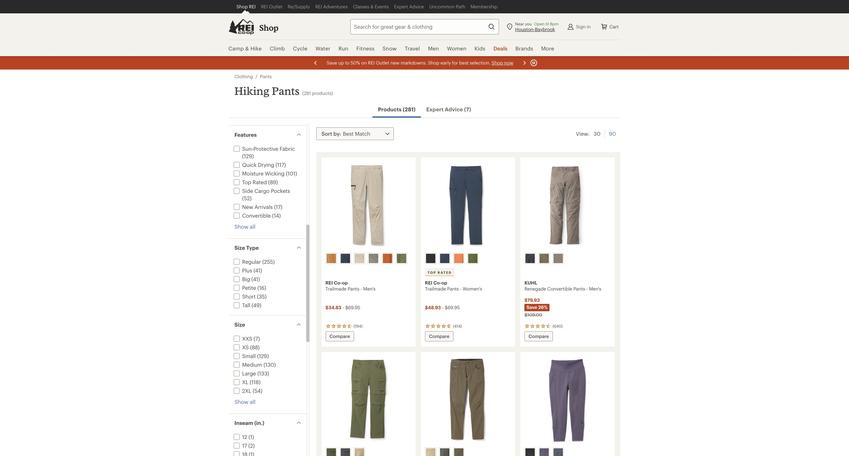 Task type: vqa. For each thing, say whether or not it's contained in the screenshot.


Task type: locate. For each thing, give the bounding box(es) containing it.
houston-
[[516, 26, 535, 32]]

12 (1) 17 (2)
[[242, 434, 255, 450]]

kuhl renegade convertible pants - men's 0 image
[[525, 162, 611, 251]]

kuhl radikl pants - men's 0 image
[[425, 357, 512, 445]]

1 vertical spatial show
[[235, 399, 249, 406]]

trailmade
[[326, 286, 347, 292], [425, 286, 446, 292]]

0 horizontal spatial copper clay image
[[383, 254, 392, 264]]

0 vertical spatial black image
[[426, 254, 436, 264]]

rei inside rei co-op trailmade pants - men's
[[326, 280, 333, 286]]

rated
[[253, 179, 267, 186], [438, 271, 452, 275]]

2 trailmade from the left
[[425, 286, 446, 292]]

& left events
[[371, 4, 374, 9]]

2 show from the top
[[235, 399, 249, 406]]

& for camp
[[245, 45, 249, 52]]

rei down birch brown icon
[[326, 280, 333, 286]]

1 vertical spatial expert
[[427, 106, 444, 113]]

all for convertible
[[250, 224, 256, 230]]

(41) right the big
[[252, 276, 260, 283]]

shop left now at the top right of page
[[492, 60, 503, 66]]

2xl link
[[232, 388, 252, 395]]

size inside size dropdown button
[[235, 322, 245, 328]]

rated down moisture wicking link
[[253, 179, 267, 186]]

side
[[242, 188, 253, 194]]

1 horizontal spatial co-
[[434, 280, 442, 286]]

0 vertical spatial save
[[327, 60, 337, 66]]

(52)
[[242, 195, 252, 202]]

1 size from the top
[[235, 245, 245, 251]]

1 horizontal spatial blue nights image
[[440, 254, 450, 264]]

blue nights image up "top rated"
[[440, 254, 450, 264]]

membership
[[471, 4, 498, 9]]

2 horizontal spatial compare
[[529, 334, 549, 340]]

trailmade inside rei co-op trailmade pants - men's
[[326, 286, 347, 292]]

co- for rei co-op trailmade pants - women's
[[434, 280, 442, 286]]

0 vertical spatial all
[[250, 224, 256, 230]]

1 horizontal spatial black image
[[526, 449, 535, 457]]

show all button down convertible link
[[235, 223, 256, 231]]

cart link
[[597, 19, 623, 35]]

(281
[[303, 90, 311, 96]]

0 vertical spatial top
[[242, 179, 251, 186]]

0 vertical spatial show all
[[235, 224, 256, 230]]

men's inside kuhl renegade convertible pants - men's
[[590, 286, 602, 292]]

save down $79.93 at right bottom
[[527, 305, 538, 311]]

1 horizontal spatial compare button
[[425, 332, 454, 342]]

co- down "top rated"
[[434, 280, 442, 286]]

(89)
[[268, 179, 278, 186]]

1 show from the top
[[235, 224, 249, 230]]

(118)
[[250, 380, 261, 386]]

stratus gray image
[[369, 254, 378, 264]]

sign in
[[576, 24, 591, 29]]

blue nights image
[[341, 254, 350, 264], [440, 254, 450, 264], [554, 449, 563, 457]]

0 horizontal spatial black image
[[426, 254, 436, 264]]

(41)
[[254, 268, 262, 274], [252, 276, 260, 283]]

farro image
[[355, 449, 364, 457]]

save inside promotional messages marquee
[[327, 60, 337, 66]]

0 horizontal spatial blue nights image
[[341, 254, 350, 264]]

copper clay image right stratus gray image
[[383, 254, 392, 264]]

show all for 2xl
[[235, 399, 256, 406]]

1 vertical spatial advice
[[445, 106, 463, 113]]

& for classes
[[371, 4, 374, 9]]

$69.95 right the $48.93
[[445, 305, 460, 311]]

(129) up (130)
[[257, 353, 269, 360]]

0 horizontal spatial $69.95
[[346, 305, 361, 311]]

convertible right renegade
[[548, 286, 573, 292]]

1 copper clay image from the left
[[383, 254, 392, 264]]

1 horizontal spatial compare
[[429, 334, 450, 340]]

black image
[[426, 254, 436, 264], [526, 449, 535, 457]]

expert inside button
[[427, 106, 444, 113]]

drying
[[258, 162, 274, 168]]

cycle
[[293, 45, 308, 52]]

0 horizontal spatial compare button
[[326, 332, 354, 342]]

black image up "top rated"
[[426, 254, 436, 264]]

for
[[452, 60, 458, 66]]

0 horizontal spatial outlet
[[269, 4, 283, 9]]

compare button for save 26%
[[525, 332, 553, 342]]

show for sun-protective fabric (129) quick drying (117) moisture wicking (101) top rated (89) side cargo pockets (52) new arrivals (17) convertible (14)
[[235, 224, 249, 230]]

black image for rei co-op trailmade pants - women's 0 'image'
[[426, 254, 436, 264]]

op for women's
[[442, 280, 448, 286]]

rated up rei co-op trailmade pants - women's
[[438, 271, 452, 275]]

top rated
[[428, 271, 452, 275]]

men's inside rei co-op trailmade pants - men's
[[364, 286, 376, 292]]

$69.95 right $34.83
[[346, 305, 361, 311]]

expert advice
[[394, 4, 424, 9]]

outlet up shop "link"
[[269, 4, 283, 9]]

products (281) button
[[373, 102, 421, 118]]

1 trailmade from the left
[[326, 286, 347, 292]]

2 size from the top
[[235, 322, 245, 328]]

1 vertical spatial size
[[235, 322, 245, 328]]

1 horizontal spatial expert
[[427, 106, 444, 113]]

show all down convertible link
[[235, 224, 256, 230]]

expert
[[394, 4, 408, 9], [427, 106, 444, 113]]

1 horizontal spatial op
[[442, 280, 448, 286]]

show all for convertible
[[235, 224, 256, 230]]

1 horizontal spatial top
[[428, 271, 437, 275]]

all down (54)
[[250, 399, 256, 406]]

1 vertical spatial show all button
[[235, 399, 256, 406]]

save left up
[[327, 60, 337, 66]]

blue nights image right graystone "icon"
[[554, 449, 563, 457]]

shop up rei co-op, go to rei.com home page image
[[237, 4, 248, 9]]

(54)
[[253, 388, 263, 395]]

1 horizontal spatial convertible
[[548, 286, 573, 292]]

selection.
[[470, 60, 491, 66]]

advice inside button
[[445, 106, 463, 113]]

compare down $34.83 - $69.95
[[330, 334, 350, 340]]

2 copper clay image from the left
[[454, 254, 464, 264]]

expert right events
[[394, 4, 408, 9]]

0 horizontal spatial compare
[[330, 334, 350, 340]]

0 vertical spatial rated
[[253, 179, 267, 186]]

mushroom taupe image
[[355, 254, 364, 264]]

$69.95 for $48.93 - $69.95
[[445, 305, 460, 311]]

rei left the rei outlet
[[249, 4, 256, 9]]

all down convertible link
[[250, 224, 256, 230]]

rei down "top rated"
[[425, 280, 433, 286]]

show all button down 2xl
[[235, 399, 256, 406]]

brands
[[516, 45, 534, 52]]

rei for rei outlet
[[261, 4, 268, 9]]

women
[[447, 45, 467, 52]]

small
[[242, 353, 256, 360]]

co-
[[334, 280, 342, 286], [434, 280, 442, 286]]

0 horizontal spatial men's
[[364, 286, 376, 292]]

birch brown image
[[327, 254, 336, 264]]

1 horizontal spatial $69.95
[[445, 305, 460, 311]]

(129) down sun-
[[242, 153, 254, 159]]

1 horizontal spatial (129)
[[257, 353, 269, 360]]

membership link
[[468, 0, 501, 13]]

0 horizontal spatial top
[[242, 179, 251, 186]]

0 horizontal spatial op
[[342, 280, 348, 286]]

1 op from the left
[[342, 280, 348, 286]]

climb
[[270, 45, 285, 52]]

0 vertical spatial show all button
[[235, 223, 256, 231]]

rei co-op, go to rei.com home page link
[[229, 19, 254, 35]]

show all down 2xl
[[235, 399, 256, 406]]

camp & hike
[[229, 45, 262, 52]]

1 men's from the left
[[364, 286, 376, 292]]

&
[[371, 4, 374, 9], [245, 45, 249, 52]]

co- inside rei co-op trailmade pants - men's
[[334, 280, 342, 286]]

re/supply
[[288, 4, 310, 9]]

rei right on
[[368, 60, 375, 66]]

2 horizontal spatial blue nights image
[[554, 449, 563, 457]]

rei right "shop rei"
[[261, 4, 268, 9]]

op for men's
[[342, 280, 348, 286]]

rei inside shop rei link
[[249, 4, 256, 9]]

rei co-op, go to rei.com home page image
[[229, 19, 254, 35]]

1 horizontal spatial save
[[527, 305, 538, 311]]

near
[[516, 21, 524, 26]]

2 all from the top
[[250, 399, 256, 406]]

1 vertical spatial &
[[245, 45, 249, 52]]

None field
[[351, 19, 500, 34]]

compare down $109.00
[[529, 334, 549, 340]]

shop banner
[[0, 0, 850, 57]]

3 compare button from the left
[[525, 332, 553, 342]]

2 show all button from the top
[[235, 399, 256, 406]]

show down 2xl "link"
[[235, 399, 249, 406]]

(1)
[[249, 434, 254, 441]]

3 compare from the left
[[529, 334, 549, 340]]

1 vertical spatial all
[[250, 399, 256, 406]]

rei left adventures
[[315, 4, 322, 9]]

to
[[345, 60, 350, 66]]

0 vertical spatial (7)
[[465, 106, 471, 113]]

1 horizontal spatial men's
[[590, 286, 602, 292]]

rei co-op sahara convertible pants - women's 0 image
[[326, 357, 412, 445]]

0 horizontal spatial expert
[[394, 4, 408, 9]]

women button
[[443, 40, 471, 57]]

- inside rei co-op trailmade pants - women's
[[460, 286, 462, 292]]

co- for rei co-op trailmade pants - men's
[[334, 280, 342, 286]]

advice inside shop banner
[[410, 4, 424, 9]]

$34.83
[[326, 305, 342, 311]]

2 co- from the left
[[434, 280, 442, 286]]

quick drying link
[[232, 162, 274, 168]]

1 vertical spatial (129)
[[257, 353, 269, 360]]

small link
[[232, 353, 256, 360]]

rei inside "rei outlet" link
[[261, 4, 268, 9]]

trailmade up $34.83
[[326, 286, 347, 292]]

0 vertical spatial (129)
[[242, 153, 254, 159]]

xxs (7) xs (88) small (129) medium (130) large (133) xl (118) 2xl (54)
[[242, 336, 276, 395]]

& inside dropdown button
[[245, 45, 249, 52]]

compare button down "(194)"
[[326, 332, 354, 342]]

black image left graystone "icon"
[[526, 449, 535, 457]]

outlet
[[269, 4, 283, 9], [376, 60, 389, 66]]

1 vertical spatial save
[[527, 305, 538, 311]]

view:
[[576, 131, 590, 137]]

0 horizontal spatial rated
[[253, 179, 267, 186]]

show all button for sun-protective fabric (129) quick drying (117) moisture wicking (101) top rated (89) side cargo pockets (52) new arrivals (17) convertible (14)
[[235, 223, 256, 231]]

graystone image
[[540, 449, 549, 457]]

0 vertical spatial outlet
[[269, 4, 283, 9]]

1 vertical spatial black image
[[526, 449, 535, 457]]

clothing
[[235, 74, 253, 79]]

copper clay image left woodland olive icon
[[454, 254, 464, 264]]

1 vertical spatial convertible
[[548, 286, 573, 292]]

size inside size type dropdown button
[[235, 245, 245, 251]]

expert for expert advice (7)
[[427, 106, 444, 113]]

pants inside kuhl renegade convertible pants - men's
[[574, 286, 586, 292]]

op up $34.83 - $69.95
[[342, 280, 348, 286]]

(117)
[[276, 162, 286, 168]]

sign in link
[[564, 20, 594, 33]]

brands button
[[512, 40, 538, 57]]

shop inside shop rei link
[[237, 4, 248, 9]]

top up rei co-op trailmade pants - women's
[[428, 271, 437, 275]]

rei outlet link
[[259, 0, 285, 13]]

1 horizontal spatial &
[[371, 4, 374, 9]]

(88)
[[250, 345, 260, 351]]

1 horizontal spatial (7)
[[465, 106, 471, 113]]

2 show all from the top
[[235, 399, 256, 406]]

1 vertical spatial rated
[[438, 271, 452, 275]]

outlet inside shop banner
[[269, 4, 283, 9]]

new arrivals link
[[232, 204, 273, 210]]

compare button down (414)
[[425, 332, 454, 342]]

type
[[246, 245, 259, 251]]

none search field inside shop banner
[[339, 19, 500, 34]]

0 horizontal spatial convertible
[[242, 213, 271, 219]]

top up side at the left of page
[[242, 179, 251, 186]]

rated inside sun-protective fabric (129) quick drying (117) moisture wicking (101) top rated (89) side cargo pockets (52) new arrivals (17) convertible (14)
[[253, 179, 267, 186]]

pants link
[[260, 74, 272, 80]]

cart
[[610, 24, 619, 29]]

carbon image
[[440, 449, 450, 457]]

show down convertible link
[[235, 224, 249, 230]]

2 $69.95 from the left
[[445, 305, 460, 311]]

size type
[[235, 245, 259, 251]]

0 horizontal spatial advice
[[410, 4, 424, 9]]

1 vertical spatial (7)
[[254, 336, 260, 342]]

products)
[[312, 90, 333, 96]]

trailmade inside rei co-op trailmade pants - women's
[[425, 286, 446, 292]]

- inside rei co-op trailmade pants - men's
[[361, 286, 362, 292]]

fitness button
[[353, 40, 379, 57]]

0 vertical spatial show
[[235, 224, 249, 230]]

advice for expert advice
[[410, 4, 424, 9]]

khaki image
[[554, 254, 563, 264]]

plus
[[242, 268, 252, 274]]

(129) inside the xxs (7) xs (88) small (129) medium (130) large (133) xl (118) 2xl (54)
[[257, 353, 269, 360]]

short
[[242, 294, 256, 300]]

show all button
[[235, 223, 256, 231], [235, 399, 256, 406]]

0 horizontal spatial (7)
[[254, 336, 260, 342]]

op inside rei co-op trailmade pants - women's
[[442, 280, 448, 286]]

co- inside rei co-op trailmade pants - women's
[[434, 280, 442, 286]]

promotional messages marquee
[[0, 56, 850, 70]]

(281)
[[403, 106, 416, 113]]

op down "top rated"
[[442, 280, 448, 286]]

2 op from the left
[[442, 280, 448, 286]]

1 vertical spatial show all
[[235, 399, 256, 406]]

1 horizontal spatial copper clay image
[[454, 254, 464, 264]]

uncommon path
[[430, 4, 466, 9]]

kuhl
[[525, 280, 538, 286]]

17 link
[[232, 443, 247, 450]]

group
[[324, 252, 413, 266], [424, 252, 512, 266], [524, 252, 612, 266], [324, 447, 413, 457], [424, 447, 512, 457], [524, 447, 612, 457]]

rei inside rei adventures link
[[315, 4, 322, 9]]

features
[[235, 132, 257, 138]]

outlet left new
[[376, 60, 389, 66]]

copper clay image
[[383, 254, 392, 264], [454, 254, 464, 264]]

-
[[361, 286, 362, 292], [460, 286, 462, 292], [587, 286, 588, 292], [343, 305, 344, 311], [442, 305, 444, 311]]

1 co- from the left
[[334, 280, 342, 286]]

shop
[[237, 4, 248, 9], [259, 23, 279, 32], [428, 60, 440, 66], [492, 60, 503, 66]]

& left hike
[[245, 45, 249, 52]]

compare button for - $69.95
[[326, 332, 354, 342]]

expert right (281)
[[427, 106, 444, 113]]

1 horizontal spatial advice
[[445, 106, 463, 113]]

0 vertical spatial convertible
[[242, 213, 271, 219]]

1 horizontal spatial outlet
[[376, 60, 389, 66]]

hike
[[251, 45, 262, 52]]

1 show all button from the top
[[235, 223, 256, 231]]

1 horizontal spatial trailmade
[[425, 286, 446, 292]]

0 horizontal spatial save
[[327, 60, 337, 66]]

trailmade down "top rated"
[[425, 286, 446, 292]]

1 vertical spatial outlet
[[376, 60, 389, 66]]

$69.95 for $34.83 - $69.95
[[346, 305, 361, 311]]

0 horizontal spatial &
[[245, 45, 249, 52]]

0 horizontal spatial co-
[[334, 280, 342, 286]]

1 all from the top
[[250, 224, 256, 230]]

0 vertical spatial &
[[371, 4, 374, 9]]

1 compare button from the left
[[326, 332, 354, 342]]

blue nights image right birch brown icon
[[341, 254, 350, 264]]

1 compare from the left
[[330, 334, 350, 340]]

snow
[[383, 45, 397, 52]]

save
[[327, 60, 337, 66], [527, 305, 538, 311]]

shop left early
[[428, 60, 440, 66]]

1 show all from the top
[[235, 224, 256, 230]]

(7)
[[465, 106, 471, 113], [254, 336, 260, 342]]

1 horizontal spatial rated
[[438, 271, 452, 275]]

(255)
[[262, 259, 275, 265]]

convertible down new arrivals link
[[242, 213, 271, 219]]

convertible
[[242, 213, 271, 219], [548, 286, 573, 292]]

0 horizontal spatial trailmade
[[326, 286, 347, 292]]

expert inside shop banner
[[394, 4, 408, 9]]

(41) right plus
[[254, 268, 262, 274]]

co- up $34.83
[[334, 280, 342, 286]]

trailmade for rei co-op trailmade pants - men's
[[326, 286, 347, 292]]

op inside rei co-op trailmade pants - men's
[[342, 280, 348, 286]]

2 men's from the left
[[590, 286, 602, 292]]

woodland olive image
[[469, 254, 478, 264]]

compare down the $48.93 - $69.95
[[429, 334, 450, 340]]

previous message image
[[312, 59, 320, 67]]

size up the 'xxs' link
[[235, 322, 245, 328]]

0 vertical spatial advice
[[410, 4, 424, 9]]

compare button down the (640)
[[525, 332, 553, 342]]

classes & events
[[353, 4, 389, 9]]

0 vertical spatial expert
[[394, 4, 408, 9]]

size left type
[[235, 245, 245, 251]]

2 horizontal spatial compare button
[[525, 332, 553, 342]]

0 vertical spatial size
[[235, 245, 245, 251]]

travel button
[[401, 40, 424, 57]]

rei co-op trailmade pants - women's
[[425, 280, 483, 292]]

1 $69.95 from the left
[[346, 305, 361, 311]]

Search for great gear & clothing text field
[[351, 19, 500, 34]]

None search field
[[339, 19, 500, 34]]

adventures
[[323, 4, 348, 9]]

rei inside rei co-op trailmade pants - women's
[[425, 280, 433, 286]]

0 horizontal spatial (129)
[[242, 153, 254, 159]]

rei for rei co-op trailmade pants - women's
[[425, 280, 433, 286]]



Task type: describe. For each thing, give the bounding box(es) containing it.
burnt olive image
[[540, 254, 549, 264]]

kids button
[[471, 40, 490, 57]]

rei for rei adventures
[[315, 4, 322, 9]]

shop down "rei outlet" link
[[259, 23, 279, 32]]

path
[[456, 4, 466, 9]]

rei co-op trailmade pants - men's 0 image
[[326, 162, 412, 251]]

snow button
[[379, 40, 401, 57]]

climb button
[[266, 40, 289, 57]]

regular
[[242, 259, 261, 265]]

0 vertical spatial (41)
[[254, 268, 262, 274]]

$79.93
[[525, 298, 540, 303]]

men button
[[424, 40, 443, 57]]

top inside sun-protective fabric (129) quick drying (117) moisture wicking (101) top rated (89) side cargo pockets (52) new arrivals (17) convertible (14)
[[242, 179, 251, 186]]

rei co-op trailmade pants - men's
[[326, 280, 376, 292]]

sun-
[[242, 146, 254, 152]]

fabric
[[280, 146, 295, 152]]

blue nights image for (194)
[[341, 254, 350, 264]]

- inside kuhl renegade convertible pants - men's
[[587, 286, 588, 292]]

(17)
[[274, 204, 283, 210]]

on
[[361, 60, 367, 66]]

medium
[[242, 362, 262, 368]]

compare for save 26%
[[529, 334, 549, 340]]

1 vertical spatial top
[[428, 271, 437, 275]]

til
[[546, 21, 549, 26]]

1 vertical spatial (41)
[[252, 276, 260, 283]]

best
[[459, 60, 469, 66]]

army cot green image
[[327, 449, 336, 457]]

show for xxs (7) xs (88) small (129) medium (130) large (133) xl (118) 2xl (54)
[[235, 399, 249, 406]]

xl
[[242, 380, 249, 386]]

tall
[[242, 302, 250, 309]]

26%
[[539, 305, 548, 311]]

rei inside promotional messages marquee
[[368, 60, 375, 66]]

xxs link
[[232, 336, 252, 342]]

big
[[242, 276, 250, 283]]

pockets
[[271, 188, 290, 194]]

group for rei co-op trailmade pants - women's 0 'image'
[[424, 252, 512, 266]]

(35)
[[257, 294, 267, 300]]

advice for expert advice (7)
[[445, 106, 463, 113]]

men
[[428, 45, 439, 52]]

clothing link
[[235, 74, 253, 80]]

you
[[525, 21, 532, 26]]

search image
[[488, 23, 496, 31]]

convertible inside kuhl renegade convertible pants - men's
[[548, 286, 573, 292]]

blue nights image for - $69.95
[[440, 254, 450, 264]]

2 compare button from the left
[[425, 332, 454, 342]]

shop rei
[[237, 4, 256, 9]]

shop link
[[259, 23, 279, 33]]

(in.)
[[255, 420, 264, 427]]

cycle button
[[289, 40, 312, 57]]

(2)
[[249, 443, 255, 450]]

petite link
[[232, 285, 256, 291]]

black image for rei co-op flash hybrid tights - women's 0 image
[[526, 449, 535, 457]]

fitness
[[357, 45, 375, 52]]

travel
[[405, 45, 420, 52]]

xs link
[[232, 345, 249, 351]]

save inside $79.93 save 26% $109.00
[[527, 305, 538, 311]]

90
[[609, 131, 616, 137]]

woodland olive image
[[397, 254, 406, 264]]

run button
[[335, 40, 353, 57]]

50%
[[351, 60, 360, 66]]

group for rei co-op sahara convertible pants - women's 0 image
[[324, 447, 413, 457]]

2xl
[[242, 388, 252, 395]]

rei adventures
[[315, 4, 348, 9]]

size type button
[[229, 239, 306, 257]]

8pm
[[550, 21, 559, 26]]

classes & events link
[[351, 0, 392, 13]]

protective
[[254, 146, 278, 152]]

(414)
[[453, 324, 462, 329]]

uncommon
[[430, 4, 455, 9]]

(14)
[[272, 213, 281, 219]]

large link
[[232, 371, 256, 377]]

(640)
[[553, 324, 563, 329]]

products (281)
[[378, 106, 416, 113]]

more button
[[538, 40, 559, 57]]

markdowns.
[[401, 60, 427, 66]]

(129) inside sun-protective fabric (129) quick drying (117) moisture wicking (101) top rated (89) side cargo pockets (52) new arrivals (17) convertible (14)
[[242, 153, 254, 159]]

inseam (in.)
[[235, 420, 264, 427]]

convertible link
[[232, 213, 271, 219]]

expert advice (7)
[[427, 106, 471, 113]]

now
[[504, 60, 514, 66]]

uncommon path link
[[427, 0, 468, 13]]

rei co-op flash hybrid tights - women's 0 image
[[525, 357, 611, 445]]

deals button
[[490, 40, 512, 57]]

30
[[594, 131, 601, 137]]

new
[[391, 60, 400, 66]]

arrivals
[[255, 204, 273, 210]]

asphalt image
[[341, 449, 350, 457]]

expert for expert advice
[[394, 4, 408, 9]]

size for size
[[235, 322, 245, 328]]

compare for - $69.95
[[330, 334, 350, 340]]

xl link
[[232, 380, 249, 386]]

trailmade for rei co-op trailmade pants - women's
[[425, 286, 446, 292]]

none field inside shop banner
[[351, 19, 500, 34]]

2 compare from the left
[[429, 334, 450, 340]]

expert advice (7) button
[[421, 102, 477, 117]]

size for size type
[[235, 245, 245, 251]]

group for kuhl radikl pants - men's 0 image
[[424, 447, 512, 457]]

fossil image
[[426, 449, 436, 457]]

koal image
[[526, 254, 535, 264]]

pants inside rei co-op trailmade pants - men's
[[348, 286, 360, 292]]

big link
[[232, 276, 250, 283]]

12 link
[[232, 434, 247, 441]]

features button
[[229, 126, 306, 144]]

run
[[339, 45, 349, 52]]

burnt olive image
[[454, 449, 464, 457]]

(130)
[[264, 362, 276, 368]]

kuhl renegade convertible pants - men's
[[525, 280, 602, 292]]

sun-protective fabric link
[[232, 146, 295, 152]]

camp & hike button
[[229, 40, 266, 57]]

plus link
[[232, 268, 252, 274]]

show all button for xxs (7) xs (88) small (129) medium (130) large (133) xl (118) 2xl (54)
[[235, 399, 256, 406]]

(7) inside button
[[465, 106, 471, 113]]

outlet inside promotional messages marquee
[[376, 60, 389, 66]]

shop rei link
[[234, 0, 259, 13]]

size button
[[229, 316, 306, 334]]

17
[[242, 443, 247, 450]]

moisture wicking link
[[232, 170, 285, 177]]

convertible inside sun-protective fabric (129) quick drying (117) moisture wicking (101) top rated (89) side cargo pockets (52) new arrivals (17) convertible (14)
[[242, 213, 271, 219]]

all for 2xl
[[250, 399, 256, 406]]

baybrook
[[535, 26, 555, 32]]

(7) inside the xxs (7) xs (88) small (129) medium (130) large (133) xl (118) 2xl (54)
[[254, 336, 260, 342]]

/
[[256, 74, 258, 79]]

rei co-op trailmade pants - women's 0 image
[[425, 162, 512, 251]]

group for rei co-op trailmade pants - men's 0 'image'
[[324, 252, 413, 266]]

pause banner message scrolling image
[[530, 59, 538, 67]]

group for kuhl renegade convertible pants - men's 0 image
[[524, 252, 612, 266]]

pants inside rei co-op trailmade pants - women's
[[448, 286, 459, 292]]

deals
[[494, 45, 508, 52]]

up
[[338, 60, 344, 66]]

next message image
[[521, 59, 529, 67]]

rei for rei co-op trailmade pants - men's
[[326, 280, 333, 286]]

group for rei co-op flash hybrid tights - women's 0 image
[[524, 447, 612, 457]]

near you open til 8pm houston-baybrook
[[516, 21, 559, 32]]

$34.83 - $69.95
[[326, 305, 361, 311]]



